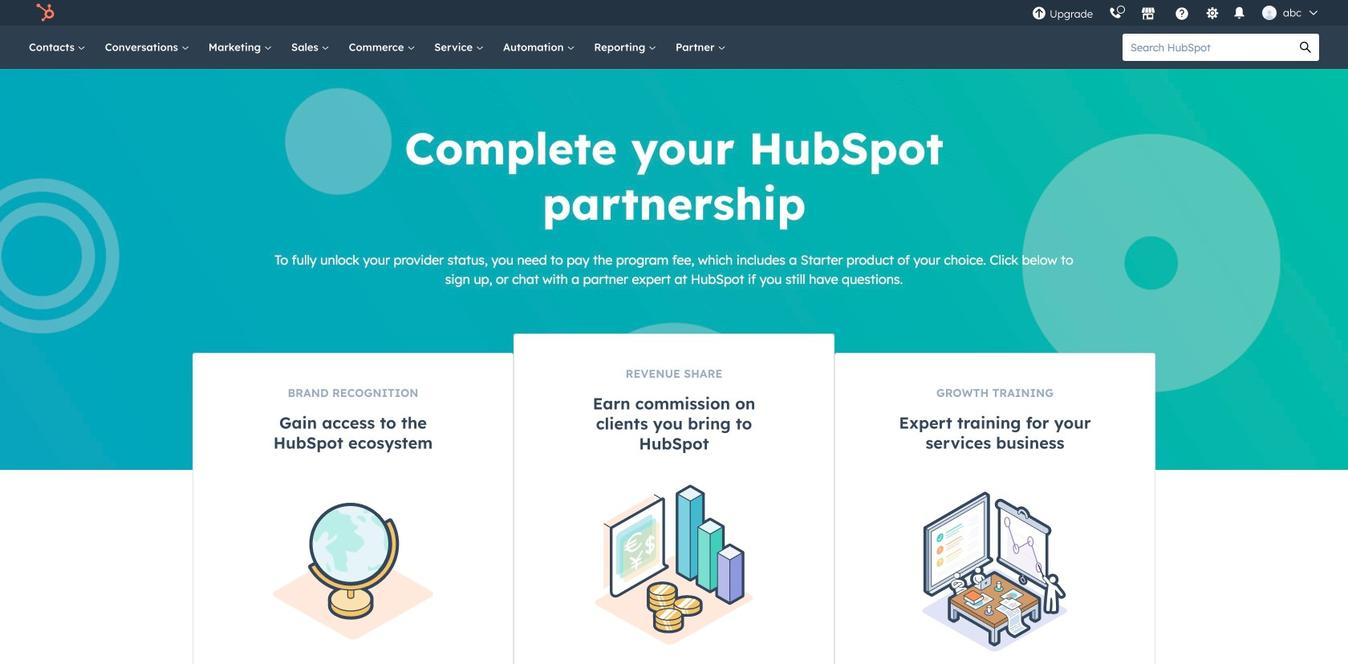 Task type: locate. For each thing, give the bounding box(es) containing it.
Search HubSpot search field
[[1123, 34, 1293, 61]]

marketplaces image
[[1142, 7, 1156, 22]]

garebear orlando image
[[1263, 6, 1277, 20]]

menu
[[1025, 0, 1330, 26]]



Task type: vqa. For each thing, say whether or not it's contained in the screenshot.
Ruby Anderson image
no



